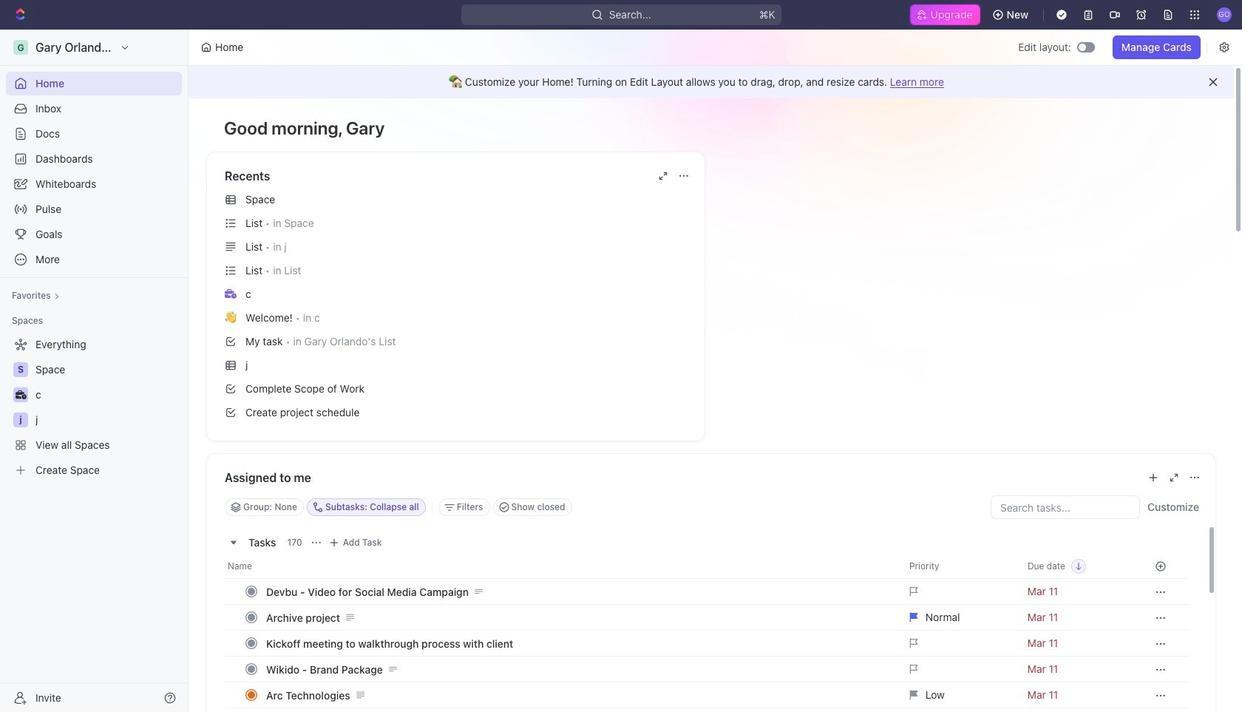Task type: vqa. For each thing, say whether or not it's contained in the screenshot.
topmost 'business time' icon
yes



Task type: locate. For each thing, give the bounding box(es) containing it.
space, , element
[[13, 362, 28, 377]]

tree
[[6, 333, 182, 482]]

tree inside sidebar navigation
[[6, 333, 182, 482]]

sidebar navigation
[[0, 30, 192, 712]]

business time image
[[15, 391, 26, 399]]

alert
[[189, 66, 1234, 98]]



Task type: describe. For each thing, give the bounding box(es) containing it.
set priority image
[[901, 708, 1019, 712]]

business time image
[[225, 289, 237, 298]]

j, , element
[[13, 413, 28, 427]]

Search tasks... text field
[[992, 496, 1140, 518]]

gary orlando's workspace, , element
[[13, 40, 28, 55]]



